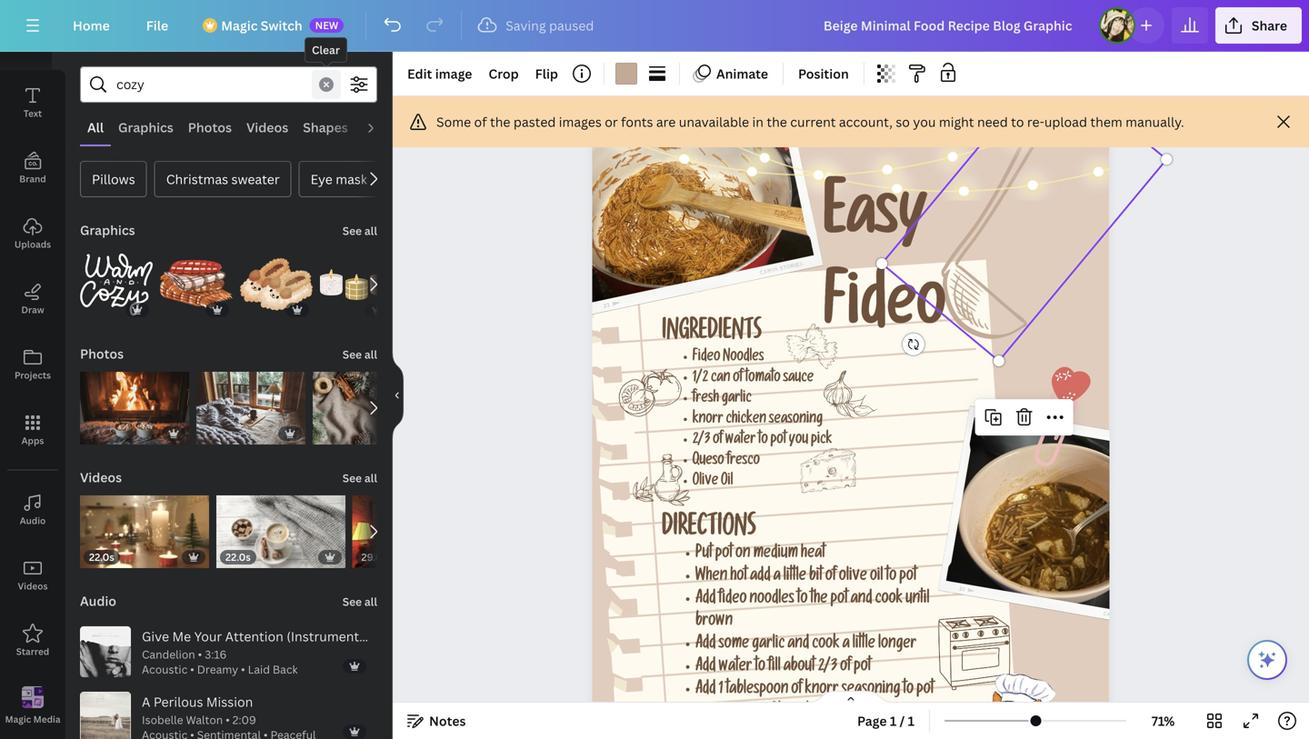 Task type: locate. For each thing, give the bounding box(es) containing it.
all for videos
[[365, 471, 377, 486]]

0 vertical spatial sauce
[[784, 371, 814, 387]]

on
[[736, 547, 751, 563]]

a left 'longer'
[[843, 637, 850, 654]]

0 horizontal spatial you
[[789, 433, 809, 449]]

0 vertical spatial graphics button
[[111, 110, 181, 145]]

water down 'some'
[[719, 660, 752, 676]]

0 vertical spatial tomato
[[746, 371, 781, 387]]

share
[[1252, 17, 1288, 34]]

all up version)
[[365, 594, 377, 609]]

1 vertical spatial sauce
[[820, 705, 853, 722]]

your
[[194, 628, 222, 645]]

pot
[[771, 433, 787, 449], [716, 547, 733, 563], [900, 569, 917, 586], [831, 592, 848, 609], [854, 660, 872, 676], [917, 682, 934, 699]]

pot up until
[[900, 569, 917, 586]]

• left dreamy
[[190, 662, 194, 677]]

•
[[198, 647, 202, 662], [190, 662, 194, 677], [241, 662, 245, 677], [226, 712, 230, 727]]

chicken
[[726, 413, 767, 428]]

photos button right projects 'button'
[[78, 336, 126, 372]]

0 horizontal spatial and
[[696, 705, 717, 722]]

and up about
[[788, 637, 810, 654]]

and down the brown on the right bottom
[[696, 705, 717, 722]]

see all for photos
[[343, 347, 377, 362]]

graphics button
[[111, 110, 181, 145], [78, 212, 137, 248]]

1/2 inside put pot on medium heat when hot add a little bit of olive oil to pot add fideo noodles to the pot and cook until brown add some garlic and cook a little longer add water to fill about 2/3 of pot add 1 tablespoon of knorr seasoning to pot and 1/2 can of tomato sauce
[[720, 705, 738, 722]]

can inside put pot on medium heat when hot add a little bit of olive oil to pot add fideo noodles to the pot and cook until brown add some garlic and cook a little longer add water to fill about 2/3 of pot add 1 tablespoon of knorr seasoning to pot and 1/2 can of tomato sauce
[[740, 705, 762, 722]]

magic left switch
[[221, 17, 258, 34]]

see all button down the cosy and soft winter background image
[[341, 459, 379, 496]]

/
[[900, 712, 905, 730]]

0 horizontal spatial 1/2
[[693, 371, 709, 387]]

isobelle
[[142, 712, 183, 727]]

of right bit
[[826, 569, 837, 586]]

photos down search elements search box
[[188, 119, 232, 136]]

graphics right all
[[118, 119, 174, 136]]

candelion • 3:16 acoustic • dreamy • laid back
[[142, 647, 298, 677]]

christmas sweater
[[166, 171, 280, 188]]

medium
[[754, 547, 798, 563]]

1 22.0s group from the left
[[80, 485, 209, 568]]

the down bit
[[811, 592, 828, 609]]

acoustic, sentimental, peaceful, 129 seconds element
[[142, 712, 316, 739]]

give
[[142, 628, 169, 645]]

0 vertical spatial water
[[726, 433, 756, 449]]

2:09
[[233, 712, 256, 727]]

all
[[87, 119, 104, 136]]

seasoning inside put pot on medium heat when hot add a little bit of olive oil to pot add fideo noodles to the pot and cook until brown add some garlic and cook a little longer add water to fill about 2/3 of pot add 1 tablespoon of knorr seasoning to pot and 1/2 can of tomato sauce
[[842, 682, 901, 699]]

knorr down "fresh" on the bottom right
[[693, 413, 724, 428]]

cozy winter weekend in log cabin image
[[196, 372, 305, 445]]

0 horizontal spatial fideo
[[693, 351, 721, 366]]

you right so
[[913, 113, 936, 130]]

magic switch
[[221, 17, 303, 34]]

you
[[913, 113, 936, 130], [789, 433, 809, 449]]

pot left pick
[[771, 433, 787, 449]]

see up (instrumental
[[343, 594, 362, 609]]

put pot on medium heat when hot add a little bit of olive oil to pot add fideo noodles to the pot and cook until brown add some garlic and cook a little longer add water to fill about 2/3 of pot add 1 tablespoon of knorr seasoning to pot and 1/2 can of tomato sauce
[[696, 547, 934, 722]]

you left pick
[[789, 433, 809, 449]]

tomato inside put pot on medium heat when hot add a little bit of olive oil to pot add fideo noodles to the pot and cook until brown add some garlic and cook a little longer add water to fill about 2/3 of pot add 1 tablespoon of knorr seasoning to pot and 1/2 can of tomato sauce
[[778, 705, 817, 722]]

see all up the cosy and soft winter background image
[[343, 347, 377, 362]]

the left pasted
[[490, 113, 511, 130]]

0 vertical spatial cook
[[875, 592, 903, 609]]

draw
[[21, 304, 44, 316]]

1 horizontal spatial 1/2
[[720, 705, 738, 722]]

audio button right starred button
[[78, 583, 118, 619]]

hide image
[[392, 352, 404, 439]]

pillows
[[92, 171, 135, 188]]

see all button for videos
[[341, 459, 379, 496]]

1 horizontal spatial 22.0s
[[225, 550, 251, 564]]

photos button
[[181, 110, 239, 145], [78, 336, 126, 372]]

1 vertical spatial videos
[[80, 469, 122, 486]]

water
[[726, 433, 756, 449], [719, 660, 752, 676]]

images
[[559, 113, 602, 130]]

dreamy
[[197, 662, 238, 677]]

4 all from the top
[[365, 594, 377, 609]]

0 horizontal spatial 22.0s group
[[80, 485, 209, 568]]

0 horizontal spatial magic
[[5, 713, 31, 725]]

show pages image
[[808, 690, 895, 705]]

1 horizontal spatial knorr
[[805, 682, 839, 699]]

1 inside put pot on medium heat when hot add a little bit of olive oil to pot add fideo noodles to the pot and cook until brown add some garlic and cook a little longer add water to fill about 2/3 of pot add 1 tablespoon of knorr seasoning to pot and 1/2 can of tomato sauce
[[719, 682, 724, 699]]

0 horizontal spatial cook
[[812, 637, 840, 654]]

2 22.0s from the left
[[225, 550, 251, 564]]

magic media button
[[0, 674, 65, 739]]

71% button
[[1134, 707, 1193, 736]]

2 see from the top
[[343, 347, 362, 362]]

sauce down farfalle pasta illustration image
[[784, 371, 814, 387]]

0 horizontal spatial 1
[[719, 682, 724, 699]]

fresco
[[727, 454, 760, 470]]

olive
[[839, 569, 868, 586]]

cook
[[875, 592, 903, 609], [812, 637, 840, 654]]

scented wax candles image
[[320, 248, 393, 321]]

of down noodles
[[733, 371, 743, 387]]

1 22.0s from the left
[[89, 550, 114, 564]]

audio button right shapes
[[355, 110, 406, 145]]

apps
[[21, 435, 44, 447]]

mission
[[206, 693, 253, 711]]

videos down cozy winter drink image at left bottom
[[80, 469, 122, 486]]

1
[[719, 682, 724, 699], [890, 712, 897, 730], [908, 712, 915, 730]]

watercolor cozy blankets image
[[160, 248, 233, 321]]

1 see from the top
[[343, 223, 362, 238]]

videos button up starred
[[0, 543, 65, 608]]

3 see all from the top
[[343, 471, 377, 486]]

0 horizontal spatial can
[[711, 371, 731, 387]]

0 horizontal spatial photos
[[80, 345, 124, 362]]

videos up starred button
[[18, 580, 48, 592]]

videos button
[[239, 110, 296, 145], [78, 459, 124, 496], [0, 543, 65, 608]]

2 vertical spatial audio button
[[78, 583, 118, 619]]

audio
[[363, 119, 399, 136], [20, 515, 46, 527], [80, 592, 116, 610]]

1 vertical spatial audio button
[[0, 477, 65, 543]]

1 horizontal spatial a
[[843, 637, 850, 654]]

0 horizontal spatial audio button
[[0, 477, 65, 543]]

magic inside main menu bar
[[221, 17, 258, 34]]

see up the cosy and soft winter background image
[[343, 347, 362, 362]]

animate
[[717, 65, 768, 82]]

see all button for photos
[[341, 336, 379, 372]]

1 horizontal spatial and
[[788, 637, 810, 654]]

0 horizontal spatial videos button
[[0, 543, 65, 608]]

water up fresco
[[726, 433, 756, 449]]

see down mask
[[343, 223, 362, 238]]

starred
[[16, 646, 49, 658]]

videos button down cozy winter drink image at left bottom
[[78, 459, 124, 496]]

0 vertical spatial videos
[[246, 119, 288, 136]]

0 vertical spatial photos button
[[181, 110, 239, 145]]

1 vertical spatial tomato
[[778, 705, 817, 722]]

1 vertical spatial audio
[[20, 515, 46, 527]]

magic
[[221, 17, 258, 34], [5, 713, 31, 725]]

magic for magic media
[[5, 713, 31, 725]]

little left bit
[[784, 569, 807, 586]]

1/2 down tablespoon
[[720, 705, 738, 722]]

see all down mask
[[343, 223, 377, 238]]

all for graphics
[[365, 223, 377, 238]]

0 vertical spatial graphics
[[118, 119, 174, 136]]

0 vertical spatial can
[[711, 371, 731, 387]]

the right in
[[767, 113, 787, 130]]

a right add
[[774, 569, 781, 586]]

2 see all button from the top
[[341, 336, 379, 372]]

see all up (instrumental
[[343, 594, 377, 609]]

1 vertical spatial little
[[853, 637, 876, 654]]

mask
[[336, 171, 367, 188]]

see all button down mask
[[341, 212, 379, 248]]

can
[[711, 371, 731, 387], [740, 705, 762, 722]]

0 vertical spatial 2/3
[[693, 433, 711, 449]]

audio right starred button
[[80, 592, 116, 610]]

0 horizontal spatial a
[[774, 569, 781, 586]]

0 vertical spatial garlic
[[722, 392, 752, 408]]

see all button left the hide image
[[341, 336, 379, 372]]

account,
[[839, 113, 893, 130]]

1 horizontal spatial photos button
[[181, 110, 239, 145]]

2 vertical spatial videos
[[18, 580, 48, 592]]

see all down the cosy and soft winter background image
[[343, 471, 377, 486]]

attention
[[225, 628, 284, 645]]

can down tablespoon
[[740, 705, 762, 722]]

1 add from the top
[[696, 592, 716, 609]]

1/2 up "fresh" on the bottom right
[[693, 371, 709, 387]]

1/2 inside "fideo noodles 1/2 can of tomato sauce fresh garlic knorr chicken seasoning 2/3 of water to pot you pick queso fresco olive oil"
[[693, 371, 709, 387]]

magic inside button
[[5, 713, 31, 725]]

clear
[[312, 42, 340, 57]]

tomato down noodles
[[746, 371, 781, 387]]

garlic
[[722, 392, 752, 408], [752, 637, 785, 654]]

1 horizontal spatial sauce
[[820, 705, 853, 722]]

1 vertical spatial water
[[719, 660, 752, 676]]

all left the hide image
[[365, 347, 377, 362]]

0 vertical spatial knorr
[[693, 413, 724, 428]]

oil
[[721, 475, 734, 490]]

2/3 inside put pot on medium heat when hot add a little bit of olive oil to pot add fideo noodles to the pot and cook until brown add some garlic and cook a little longer add water to fill about 2/3 of pot add 1 tablespoon of knorr seasoning to pot and 1/2 can of tomato sauce
[[818, 660, 838, 676]]

1 right /
[[908, 712, 915, 730]]

0 horizontal spatial little
[[784, 569, 807, 586]]

4 see all from the top
[[343, 594, 377, 609]]

1 vertical spatial garlic
[[752, 637, 785, 654]]

0 vertical spatial audio button
[[355, 110, 406, 145]]

about
[[784, 660, 815, 676]]

all button
[[80, 110, 111, 145]]

1 horizontal spatial 2/3
[[818, 660, 838, 676]]

edit
[[407, 65, 432, 82]]

0 horizontal spatial audio
[[20, 515, 46, 527]]

to left re- at the top of the page
[[1011, 113, 1024, 130]]

1 horizontal spatial fideo
[[824, 280, 946, 347]]

0 horizontal spatial sauce
[[784, 371, 814, 387]]

can up "fresh" on the bottom right
[[711, 371, 731, 387]]

2 see all from the top
[[343, 347, 377, 362]]

2 horizontal spatial videos button
[[239, 110, 296, 145]]

1 vertical spatial photos button
[[78, 336, 126, 372]]

22.0s for first the 22.0s group from left
[[89, 550, 114, 564]]

saving paused
[[506, 17, 594, 34]]

garlic inside "fideo noodles 1/2 can of tomato sauce fresh garlic knorr chicken seasoning 2/3 of water to pot you pick queso fresco olive oil"
[[722, 392, 752, 408]]

current
[[790, 113, 836, 130]]

see all for graphics
[[343, 223, 377, 238]]

photos up cozy winter drink image at left bottom
[[80, 345, 124, 362]]

2 horizontal spatial the
[[811, 592, 828, 609]]

1 horizontal spatial videos button
[[78, 459, 124, 496]]

to down the chicken
[[759, 433, 768, 449]]

fideo for fideo
[[824, 280, 946, 347]]

1 vertical spatial knorr
[[805, 682, 839, 699]]

elements
[[12, 42, 53, 54]]

4 see from the top
[[343, 594, 362, 609]]

22.0s group
[[80, 485, 209, 568], [216, 485, 345, 568]]

notes button
[[400, 707, 473, 736]]

1 left /
[[890, 712, 897, 730]]

audio right shapes
[[363, 119, 399, 136]]

magic for magic switch
[[221, 17, 258, 34]]

2/3 right about
[[818, 660, 838, 676]]

1 horizontal spatial 22.0s group
[[216, 485, 345, 568]]

knorr
[[693, 413, 724, 428], [805, 682, 839, 699]]

3 all from the top
[[365, 471, 377, 486]]

videos button up sweater at the left of the page
[[239, 110, 296, 145]]

olive
[[693, 475, 719, 490]]

see down the cosy and soft winter background image
[[343, 471, 362, 486]]

2/3 up queso in the right of the page
[[693, 433, 711, 449]]

22.0s for first the 22.0s group from right
[[225, 550, 251, 564]]

1 vertical spatial you
[[789, 433, 809, 449]]

0 vertical spatial magic
[[221, 17, 258, 34]]

pick
[[811, 433, 833, 449]]

3 see all button from the top
[[341, 459, 379, 496]]

1 vertical spatial 2/3
[[818, 660, 838, 676]]

little
[[784, 569, 807, 586], [853, 637, 876, 654]]

1 all from the top
[[365, 223, 377, 238]]

1 horizontal spatial seasoning
[[842, 682, 901, 699]]

tomato down about
[[778, 705, 817, 722]]

home
[[73, 17, 110, 34]]

graphics
[[118, 119, 174, 136], [80, 221, 135, 239]]

to inside "fideo noodles 1/2 can of tomato sauce fresh garlic knorr chicken seasoning 2/3 of water to pot you pick queso fresco olive oil"
[[759, 433, 768, 449]]

1 vertical spatial magic
[[5, 713, 31, 725]]

acoustic
[[142, 662, 188, 677]]

videos up sweater at the left of the page
[[246, 119, 288, 136]]

and down 'olive'
[[851, 592, 873, 609]]

tomato
[[746, 371, 781, 387], [778, 705, 817, 722]]

knorr down about
[[805, 682, 839, 699]]

isobelle walton • 2:09
[[142, 712, 256, 727]]

2 all from the top
[[365, 347, 377, 362]]

2 horizontal spatial audio button
[[355, 110, 406, 145]]

version)
[[373, 628, 423, 645]]

3 add from the top
[[696, 660, 716, 676]]

0 horizontal spatial photos button
[[78, 336, 126, 372]]

0 vertical spatial 1/2
[[693, 371, 709, 387]]

1 horizontal spatial cook
[[875, 592, 903, 609]]

fideo
[[719, 592, 747, 609]]

all down mask
[[365, 223, 377, 238]]

3 see from the top
[[343, 471, 362, 486]]

0 vertical spatial audio
[[363, 119, 399, 136]]

fideo inside "fideo noodles 1/2 can of tomato sauce fresh garlic knorr chicken seasoning 2/3 of water to pot you pick queso fresco olive oil"
[[693, 351, 721, 366]]

seasoning inside "fideo noodles 1/2 can of tomato sauce fresh garlic knorr chicken seasoning 2/3 of water to pot you pick queso fresco olive oil"
[[769, 413, 823, 428]]

0 vertical spatial and
[[851, 592, 873, 609]]

1 left tablespoon
[[719, 682, 724, 699]]

garlic up the chicken
[[722, 392, 752, 408]]

2/3
[[693, 433, 711, 449], [818, 660, 838, 676]]

little left 'longer'
[[853, 637, 876, 654]]

2 add from the top
[[696, 637, 716, 654]]

1 vertical spatial fideo
[[693, 351, 721, 366]]

magic left media
[[5, 713, 31, 725]]

some of the pasted images or fonts are unavailable in the current account, so you might need to re-upload them manually.
[[436, 113, 1185, 130]]

graphics button down pillows
[[78, 212, 137, 248]]

group
[[80, 237, 153, 321], [160, 237, 233, 321], [240, 237, 313, 321], [320, 248, 393, 321], [80, 361, 189, 445], [196, 361, 305, 445], [313, 372, 422, 445]]

1 see all button from the top
[[341, 212, 379, 248]]

1 see all from the top
[[343, 223, 377, 238]]

see all for audio
[[343, 594, 377, 609]]

bit
[[809, 569, 823, 586]]

audio button down apps
[[0, 477, 65, 543]]

0 horizontal spatial knorr
[[693, 413, 724, 428]]

see for graphics
[[343, 223, 362, 238]]

all down the cosy and soft winter background image
[[365, 471, 377, 486]]

seasoning up page
[[842, 682, 901, 699]]

1 horizontal spatial magic
[[221, 17, 258, 34]]

graphics button right all
[[111, 110, 181, 145]]

0 vertical spatial a
[[774, 569, 781, 586]]

0 vertical spatial you
[[913, 113, 936, 130]]

0 vertical spatial seasoning
[[769, 413, 823, 428]]

you inside "fideo noodles 1/2 can of tomato sauce fresh garlic knorr chicken seasoning 2/3 of water to pot you pick queso fresco olive oil"
[[789, 433, 809, 449]]

see for photos
[[343, 347, 362, 362]]

0 vertical spatial videos button
[[239, 110, 296, 145]]

1 horizontal spatial audio
[[80, 592, 116, 610]]

cook up about
[[812, 637, 840, 654]]

text
[[24, 107, 42, 120]]

audio down apps
[[20, 515, 46, 527]]

walton
[[186, 712, 223, 727]]

audio button
[[355, 110, 406, 145], [0, 477, 65, 543], [78, 583, 118, 619]]

crop button
[[481, 59, 526, 88]]

4 see all button from the top
[[341, 583, 379, 619]]

the
[[490, 113, 511, 130], [767, 113, 787, 130], [811, 592, 828, 609]]

1 horizontal spatial garlic
[[752, 637, 785, 654]]

sauce down show pages image
[[820, 705, 853, 722]]

to right oil
[[886, 569, 897, 586]]

0 horizontal spatial garlic
[[722, 392, 752, 408]]

to up /
[[904, 682, 914, 699]]

• left 2:09
[[226, 712, 230, 727]]

2 horizontal spatial 1
[[908, 712, 915, 730]]

#c8a994 image
[[616, 63, 637, 85], [616, 63, 637, 85]]

2 horizontal spatial and
[[851, 592, 873, 609]]

cook down oil
[[875, 592, 903, 609]]

of down tablespoon
[[764, 705, 775, 722]]

1 horizontal spatial you
[[913, 113, 936, 130]]

graphics down pillows
[[80, 221, 135, 239]]

uploads button
[[0, 201, 65, 266]]

sauce inside "fideo noodles 1/2 can of tomato sauce fresh garlic knorr chicken seasoning 2/3 of water to pot you pick queso fresco olive oil"
[[784, 371, 814, 387]]

see all button down "29.0s" at left
[[341, 583, 379, 619]]

garlic up fill
[[752, 637, 785, 654]]

acoustic, dreamy, laid back, 196 seconds element
[[142, 647, 298, 677]]

Search elements search field
[[116, 67, 308, 102]]

1 vertical spatial seasoning
[[842, 682, 901, 699]]

0 horizontal spatial 2/3
[[693, 433, 711, 449]]

0 horizontal spatial videos
[[18, 580, 48, 592]]

photos button down search elements search box
[[181, 110, 239, 145]]

29.0s group
[[352, 496, 480, 568]]

seasoning up pick
[[769, 413, 823, 428]]

2 vertical spatial and
[[696, 705, 717, 722]]

1 horizontal spatial can
[[740, 705, 762, 722]]



Task type: vqa. For each thing, say whether or not it's contained in the screenshot.
the right 22.0s group
yes



Task type: describe. For each thing, give the bounding box(es) containing it.
noodles
[[723, 351, 764, 366]]

to right noodles
[[798, 592, 808, 609]]

can inside "fideo noodles 1/2 can of tomato sauce fresh garlic knorr chicken seasoning 2/3 of water to pot you pick queso fresco olive oil"
[[711, 371, 731, 387]]

page 1 / 1
[[858, 712, 915, 730]]

flip
[[535, 65, 558, 82]]

1 vertical spatial cook
[[812, 637, 840, 654]]

re-
[[1027, 113, 1045, 130]]

warm indoor slippers image
[[240, 248, 313, 321]]

saving paused status
[[469, 15, 603, 36]]

need
[[978, 113, 1008, 130]]

2/3 inside "fideo noodles 1/2 can of tomato sauce fresh garlic knorr chicken seasoning 2/3 of water to pot you pick queso fresco olive oil"
[[693, 433, 711, 449]]

Design title text field
[[809, 7, 1092, 44]]

give me your attention (instrumental version)
[[142, 628, 423, 645]]

the inside put pot on medium heat when hot add a little bit of olive oil to pot add fideo noodles to the pot and cook until brown add some garlic and cook a little longer add water to fill about 2/3 of pot add 1 tablespoon of knorr seasoning to pot and 1/2 can of tomato sauce
[[811, 592, 828, 609]]

uploads
[[14, 238, 51, 251]]

laddle icon image
[[882, 62, 1167, 361]]

upload
[[1045, 113, 1088, 130]]

noodles
[[750, 592, 795, 609]]

elements button
[[0, 5, 65, 70]]

see all button for audio
[[341, 583, 379, 619]]

gas stove, kitchenware , cooking cartoon doodle. image
[[938, 615, 1011, 691]]

brown
[[696, 614, 733, 631]]

see all for videos
[[343, 471, 377, 486]]

projects
[[15, 369, 51, 381]]

2 horizontal spatial audio
[[363, 119, 399, 136]]

knorr inside "fideo noodles 1/2 can of tomato sauce fresh garlic knorr chicken seasoning 2/3 of water to pot you pick queso fresco olive oil"
[[693, 413, 724, 428]]

edit image button
[[400, 59, 480, 88]]

1 vertical spatial and
[[788, 637, 810, 654]]

paused
[[549, 17, 594, 34]]

pillows button
[[80, 161, 147, 197]]

cozy winter drink image
[[80, 372, 189, 445]]

magic media
[[5, 713, 61, 725]]

page
[[858, 712, 887, 730]]

share button
[[1216, 7, 1302, 44]]

cosy and soft winter background image
[[313, 372, 422, 445]]

1 horizontal spatial photos
[[188, 119, 232, 136]]

pot down 'olive'
[[831, 592, 848, 609]]

notes
[[429, 712, 466, 730]]

hot
[[731, 569, 748, 586]]

edit image
[[407, 65, 472, 82]]

garlic inside put pot on medium heat when hot add a little bit of olive oil to pot add fideo noodles to the pot and cook until brown add some garlic and cook a little longer add water to fill about 2/3 of pot add 1 tablespoon of knorr seasoning to pot and 1/2 can of tomato sauce
[[752, 637, 785, 654]]

some
[[719, 637, 750, 654]]

longer
[[879, 637, 917, 654]]

are
[[656, 113, 676, 130]]

1 horizontal spatial the
[[767, 113, 787, 130]]

perilous
[[154, 693, 203, 711]]

1 horizontal spatial little
[[853, 637, 876, 654]]

crop
[[489, 65, 519, 82]]

shapes button
[[296, 110, 355, 145]]

• inside acoustic, sentimental, peaceful, 129 seconds "element"
[[226, 712, 230, 727]]

image
[[435, 65, 472, 82]]

olive oil hand drawn image
[[633, 454, 691, 506]]

1 vertical spatial photos
[[80, 345, 124, 362]]

draw button
[[0, 266, 65, 332]]

file button
[[132, 7, 183, 44]]

of up queso in the right of the page
[[713, 433, 723, 449]]

when
[[696, 569, 728, 586]]

fill
[[769, 660, 781, 676]]

see all button for graphics
[[341, 212, 379, 248]]

switch
[[261, 17, 303, 34]]

animate button
[[687, 59, 776, 88]]

• left laid
[[241, 662, 245, 677]]

1 horizontal spatial videos
[[80, 469, 122, 486]]

tablespoon
[[726, 682, 789, 699]]

file
[[146, 17, 168, 34]]

see for audio
[[343, 594, 362, 609]]

1 vertical spatial graphics button
[[78, 212, 137, 248]]

knorr inside put pot on medium heat when hot add a little bit of olive oil to pot add fideo noodles to the pot and cook until brown add some garlic and cook a little longer add water to fill about 2/3 of pot add 1 tablespoon of knorr seasoning to pot and 1/2 can of tomato sauce
[[805, 682, 839, 699]]

pot left the on
[[716, 547, 733, 563]]

2 horizontal spatial videos
[[246, 119, 288, 136]]

water inside "fideo noodles 1/2 can of tomato sauce fresh garlic knorr chicken seasoning 2/3 of water to pot you pick queso fresco olive oil"
[[726, 433, 756, 449]]

3:16
[[205, 647, 227, 662]]

all for audio
[[365, 594, 377, 609]]

shapes
[[303, 119, 348, 136]]

of down about
[[792, 682, 803, 699]]

media
[[33, 713, 61, 725]]

me
[[172, 628, 191, 645]]

1 horizontal spatial 1
[[890, 712, 897, 730]]

christmas sweater button
[[154, 161, 292, 197]]

position button
[[791, 59, 856, 88]]

canva assistant image
[[1257, 649, 1279, 671]]

0 horizontal spatial the
[[490, 113, 511, 130]]

eye
[[311, 171, 333, 188]]

1 vertical spatial graphics
[[80, 221, 135, 239]]

water inside put pot on medium heat when hot add a little bit of olive oil to pot add fideo noodles to the pot and cook until brown add some garlic and cook a little longer add water to fill about 2/3 of pot add 1 tablespoon of knorr seasoning to pot and 1/2 can of tomato sauce
[[719, 660, 752, 676]]

queso
[[693, 454, 725, 470]]

candelion
[[142, 647, 195, 662]]

pot left gas stove, kitchenware , cooking cartoon doodle. image
[[917, 682, 934, 699]]

2 22.0s group from the left
[[216, 485, 345, 568]]

fresh
[[693, 392, 719, 408]]

fideo for fideo noodles 1/2 can of tomato sauce fresh garlic knorr chicken seasoning 2/3 of water to pot you pick queso fresco olive oil
[[693, 351, 721, 366]]

them
[[1091, 113, 1123, 130]]

pot up show pages image
[[854, 660, 872, 676]]

might
[[939, 113, 974, 130]]

of right some
[[474, 113, 487, 130]]

pot inside "fideo noodles 1/2 can of tomato sauce fresh garlic knorr chicken seasoning 2/3 of water to pot you pick queso fresco olive oil"
[[771, 433, 787, 449]]

in
[[753, 113, 764, 130]]

1 horizontal spatial audio button
[[78, 583, 118, 619]]

of up show pages image
[[840, 660, 851, 676]]

projects button
[[0, 332, 65, 397]]

see for videos
[[343, 471, 362, 486]]

oil
[[870, 569, 884, 586]]

1 vertical spatial a
[[843, 637, 850, 654]]

or
[[605, 113, 618, 130]]

• left 3:16
[[198, 647, 202, 662]]

2 vertical spatial audio
[[80, 592, 116, 610]]

position
[[798, 65, 849, 82]]

71%
[[1152, 712, 1175, 730]]

eye mask
[[311, 171, 367, 188]]

sweater
[[231, 171, 280, 188]]

sauce inside put pot on medium heat when hot add a little bit of olive oil to pot add fideo noodles to the pot and cook until brown add some garlic and cook a little longer add water to fill about 2/3 of pot add 1 tablespoon of knorr seasoning to pot and 1/2 can of tomato sauce
[[820, 705, 853, 722]]

fideo noodles 1/2 can of tomato sauce fresh garlic knorr chicken seasoning 2/3 of water to pot you pick queso fresco olive oil
[[693, 351, 833, 490]]

saving
[[506, 17, 546, 34]]

0 vertical spatial little
[[784, 569, 807, 586]]

4 add from the top
[[696, 682, 716, 699]]

a perilous mission
[[142, 693, 253, 711]]

to left fill
[[755, 660, 766, 676]]

fonts
[[621, 113, 653, 130]]

home link
[[58, 7, 124, 44]]

christmas
[[166, 171, 228, 188]]

heat
[[801, 547, 826, 563]]

1 vertical spatial videos button
[[78, 459, 124, 496]]

so
[[896, 113, 910, 130]]

all for photos
[[365, 347, 377, 362]]

farfalle pasta illustration image
[[787, 324, 838, 369]]

eye mask button
[[299, 161, 379, 197]]

tomato inside "fideo noodles 1/2 can of tomato sauce fresh garlic knorr chicken seasoning 2/3 of water to pot you pick queso fresco olive oil"
[[746, 371, 781, 387]]

main menu bar
[[0, 0, 1309, 52]]

brand
[[19, 173, 46, 185]]

some
[[436, 113, 471, 130]]

easy
[[824, 189, 928, 257]]



